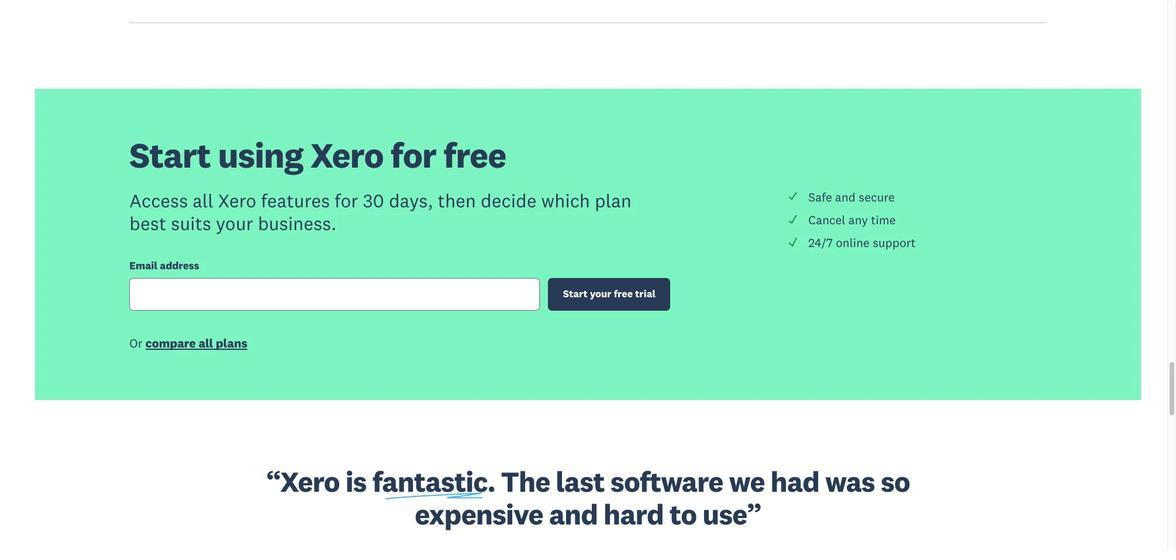 Task type: vqa. For each thing, say whether or not it's contained in the screenshot.
Or compare all plans
yes



Task type: describe. For each thing, give the bounding box(es) containing it.
your inside access all xero features for 30 days, then decide which plan best suits your business.
[[216, 212, 253, 235]]

24/7 online support
[[808, 235, 916, 251]]

start your free trial
[[563, 288, 656, 301]]

email
[[129, 259, 157, 272]]

email address
[[129, 259, 199, 272]]

or compare all plans
[[129, 335, 247, 351]]

support
[[873, 235, 916, 251]]

safe and secure
[[808, 190, 895, 205]]

2 vertical spatial xero
[[280, 464, 340, 500]]

suits
[[171, 212, 211, 235]]

cancel
[[808, 212, 845, 228]]

using
[[218, 133, 303, 177]]

we
[[729, 464, 765, 500]]

24/7
[[808, 235, 833, 251]]

any
[[849, 212, 868, 228]]

access
[[129, 189, 188, 212]]

was
[[825, 464, 875, 500]]

included image for safe and secure
[[788, 191, 799, 202]]

decide
[[481, 189, 537, 212]]

secure
[[859, 190, 895, 205]]

online
[[836, 235, 870, 251]]

access all xero features for 30 days, then decide which plan best suits your business.
[[129, 189, 632, 235]]

included image
[[788, 214, 799, 225]]

1 vertical spatial all
[[199, 335, 213, 351]]

and inside the last software we had was so expensive and hard to use
[[549, 497, 598, 533]]

features
[[261, 189, 330, 212]]

the
[[501, 464, 550, 500]]

last
[[556, 464, 605, 500]]

safe
[[808, 190, 832, 205]]

use
[[703, 497, 747, 533]]

had
[[771, 464, 819, 500]]

0 vertical spatial for
[[391, 133, 436, 177]]

to
[[670, 497, 697, 533]]

included image for 24/7 online support
[[788, 237, 799, 247]]

for inside access all xero features for 30 days, then decide which plan best suits your business.
[[335, 189, 358, 212]]

xero is
[[280, 464, 372, 500]]

start for start using xero for free
[[129, 133, 211, 177]]

or
[[129, 335, 142, 351]]

fantastic.
[[372, 464, 495, 500]]

start for start your free trial
[[563, 288, 588, 301]]

xero for using
[[310, 133, 383, 177]]

expensive
[[415, 497, 543, 533]]



Task type: locate. For each thing, give the bounding box(es) containing it.
1 vertical spatial free
[[614, 288, 633, 301]]

0 horizontal spatial for
[[335, 189, 358, 212]]

compare all plans link
[[145, 335, 247, 354]]

included image
[[788, 191, 799, 202], [788, 237, 799, 247]]

for up days, at top
[[391, 133, 436, 177]]

1 horizontal spatial start
[[563, 288, 588, 301]]

your
[[216, 212, 253, 235], [590, 288, 612, 301]]

2 included image from the top
[[788, 237, 799, 247]]

0 vertical spatial xero
[[310, 133, 383, 177]]

all inside access all xero features for 30 days, then decide which plan best suits your business.
[[193, 189, 213, 212]]

and
[[835, 190, 856, 205], [549, 497, 598, 533]]

all
[[193, 189, 213, 212], [199, 335, 213, 351]]

start
[[129, 133, 211, 177], [563, 288, 588, 301]]

days,
[[389, 189, 433, 212]]

cancel any time
[[808, 212, 896, 228]]

0 horizontal spatial free
[[443, 133, 506, 177]]

start inside button
[[563, 288, 588, 301]]

trial
[[635, 288, 656, 301]]

xero up 30
[[310, 133, 383, 177]]

0 vertical spatial your
[[216, 212, 253, 235]]

0 horizontal spatial and
[[549, 497, 598, 533]]

which
[[541, 189, 590, 212]]

compare
[[145, 335, 196, 351]]

plan
[[595, 189, 632, 212]]

plans
[[216, 335, 247, 351]]

30
[[363, 189, 384, 212]]

1 vertical spatial included image
[[788, 237, 799, 247]]

business.
[[258, 212, 336, 235]]

1 horizontal spatial free
[[614, 288, 633, 301]]

so
[[881, 464, 910, 500]]

is
[[345, 464, 367, 500]]

the last software we had was so expensive and hard to use
[[415, 464, 910, 533]]

1 horizontal spatial and
[[835, 190, 856, 205]]

your left trial
[[590, 288, 612, 301]]

free up the then
[[443, 133, 506, 177]]

xero for all
[[218, 189, 256, 212]]

your inside the start your free trial button
[[590, 288, 612, 301]]

0 horizontal spatial start
[[129, 133, 211, 177]]

Email address text field
[[129, 278, 540, 311]]

1 vertical spatial xero
[[218, 189, 256, 212]]

all right the access
[[193, 189, 213, 212]]

all left plans
[[199, 335, 213, 351]]

0 horizontal spatial your
[[216, 212, 253, 235]]

0 vertical spatial included image
[[788, 191, 799, 202]]

hard
[[604, 497, 664, 533]]

start using xero for free
[[129, 133, 506, 177]]

xero down the using
[[218, 189, 256, 212]]

xero inside access all xero features for 30 days, then decide which plan best suits your business.
[[218, 189, 256, 212]]

xero left the 'is'
[[280, 464, 340, 500]]

free left trial
[[614, 288, 633, 301]]

free inside button
[[614, 288, 633, 301]]

included image up included icon
[[788, 191, 799, 202]]

for left 30
[[335, 189, 358, 212]]

0 vertical spatial start
[[129, 133, 211, 177]]

software
[[610, 464, 723, 500]]

1 vertical spatial your
[[590, 288, 612, 301]]

time
[[871, 212, 896, 228]]

1 vertical spatial start
[[563, 288, 588, 301]]

1 horizontal spatial for
[[391, 133, 436, 177]]

included image down included icon
[[788, 237, 799, 247]]

start your free trial button
[[548, 279, 670, 311]]

1 vertical spatial and
[[549, 497, 598, 533]]

free
[[443, 133, 506, 177], [614, 288, 633, 301]]

1 horizontal spatial your
[[590, 288, 612, 301]]

for
[[391, 133, 436, 177], [335, 189, 358, 212]]

0 vertical spatial all
[[193, 189, 213, 212]]

0 vertical spatial and
[[835, 190, 856, 205]]

0 vertical spatial free
[[443, 133, 506, 177]]

xero
[[310, 133, 383, 177], [218, 189, 256, 212], [280, 464, 340, 500]]

your right suits
[[216, 212, 253, 235]]

1 vertical spatial for
[[335, 189, 358, 212]]

best
[[129, 212, 166, 235]]

address
[[160, 259, 199, 272]]

1 included image from the top
[[788, 191, 799, 202]]

then
[[438, 189, 476, 212]]



